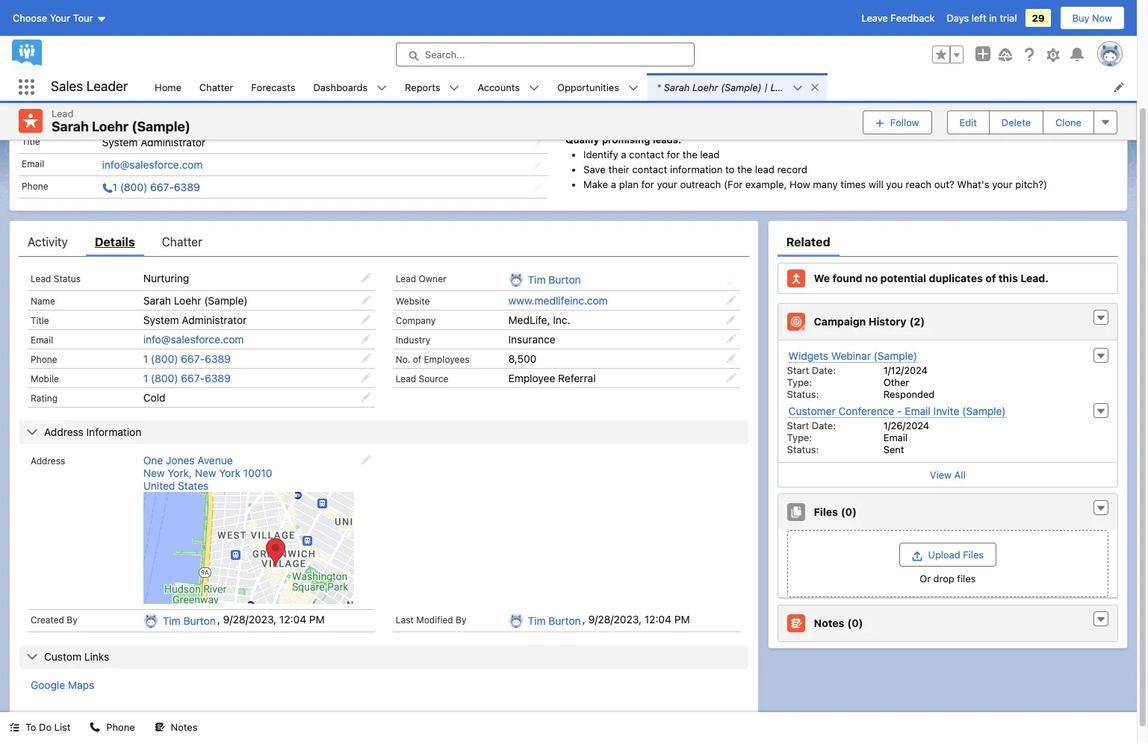 Task type: locate. For each thing, give the bounding box(es) containing it.
1 vertical spatial 1 (800) 667-6389 link
[[143, 353, 231, 366]]

make
[[584, 179, 609, 191]]

webinar
[[832, 350, 871, 363]]

rating
[[31, 393, 58, 405]]

related tab panel
[[778, 257, 1119, 643]]

(800) for employee referral
[[151, 372, 178, 385]]

2 horizontal spatial sarah
[[664, 81, 690, 93]]

to
[[25, 722, 36, 734]]

0 horizontal spatial , 9/28/2023, 12:04 pm
[[217, 614, 325, 627]]

potential
[[881, 272, 927, 285]]

0 horizontal spatial new
[[143, 467, 165, 480]]

loehr down nurturing
[[174, 295, 201, 307]]

search... button
[[396, 43, 695, 67]]

start date: for widgets
[[788, 365, 836, 377]]

1 vertical spatial system administrator
[[143, 314, 247, 327]]

text default image inside "dashboards" list item
[[377, 83, 387, 93]]

sarah right lead image
[[52, 119, 89, 135]]

reports list item
[[396, 73, 469, 101]]

inc.
[[553, 314, 571, 327]]

loehr down leader
[[92, 119, 129, 135]]

2 status: from the top
[[788, 444, 819, 456]]

opportunities list item
[[549, 73, 648, 101]]

for right plan
[[642, 179, 655, 191]]

1 vertical spatial contact
[[633, 164, 668, 176]]

chatter link up nurturing
[[162, 227, 202, 257]]

lead inside lead sarah loehr (sample)
[[52, 108, 74, 120]]

pm for created by
[[309, 614, 325, 627]]

edit lead status image
[[361, 273, 371, 283]]

contact
[[629, 149, 665, 161], [633, 164, 668, 176]]

status up clone
[[1064, 84, 1093, 96]]

record
[[778, 164, 808, 176]]

1 horizontal spatial sarah
[[143, 295, 171, 307]]

2 pm from the left
[[675, 614, 690, 627]]

2 9/28/2023, from the left
[[589, 614, 642, 627]]

do
[[39, 722, 52, 734]]

phone up activity
[[22, 181, 48, 192]]

date: down customer
[[812, 420, 836, 432]]

edit lead source image
[[726, 373, 737, 384]]

opportunities link
[[549, 73, 629, 101]]

0 horizontal spatial 9/28/2023,
[[223, 614, 277, 627]]

email down lead image
[[22, 159, 44, 170]]

new left york,
[[143, 467, 165, 480]]

lead up name at the left top of page
[[31, 274, 51, 285]]

0 vertical spatial lead
[[701, 149, 720, 161]]

0 horizontal spatial system
[[102, 136, 138, 149]]

by right 'modified'
[[456, 615, 467, 626]]

edit left delete button on the top right of page
[[960, 116, 978, 128]]

1
[[113, 181, 117, 194], [143, 353, 148, 366], [143, 372, 148, 385]]

text default image inside 'accounts' list item
[[529, 83, 540, 93]]

left
[[972, 12, 987, 24]]

1 (800) 667-6389 link for 8,500
[[143, 353, 231, 366]]

edit company image
[[726, 315, 737, 325]]

email inside customer conference - email invite (sample) link
[[905, 405, 931, 418]]

sarah down nurturing
[[143, 295, 171, 307]]

insurance
[[509, 333, 556, 346]]

0 horizontal spatial your
[[657, 179, 678, 191]]

1 horizontal spatial files
[[964, 550, 984, 561]]

chatter right home in the left of the page
[[199, 81, 233, 93]]

0 vertical spatial of
[[986, 272, 997, 285]]

chatter link right home in the left of the page
[[191, 73, 242, 101]]

address for address
[[31, 456, 65, 467]]

12:04 for created by
[[279, 614, 307, 627]]

text default image inside notes button
[[154, 723, 165, 733]]

0 vertical spatial system administrator
[[102, 136, 206, 149]]

customer conference - email invite (sample) link
[[789, 405, 1007, 419]]

reports link
[[396, 73, 450, 101]]

view all
[[931, 470, 966, 481]]

edit address image
[[361, 455, 371, 466]]

start date: down customer
[[788, 420, 836, 432]]

1 horizontal spatial a
[[621, 149, 627, 161]]

history
[[869, 316, 907, 328]]

administrator down sarah loehr (sample)
[[182, 314, 247, 327]]

1 horizontal spatial for
[[642, 179, 655, 191]]

1 12:04 from the left
[[279, 614, 307, 627]]

a left plan
[[611, 179, 617, 191]]

0 vertical spatial date:
[[812, 365, 836, 377]]

1 horizontal spatial system
[[143, 314, 179, 327]]

1 (800) 667-6389 for employee referral
[[143, 372, 231, 385]]

2 12:04 from the left
[[645, 614, 672, 627]]

1 horizontal spatial new
[[195, 467, 216, 480]]

tim for last modified by
[[528, 615, 546, 628]]

2 horizontal spatial for
[[667, 149, 680, 161]]

text default image inside phone button
[[90, 723, 100, 733]]

0 vertical spatial chatter
[[199, 81, 233, 93]]

date:
[[812, 365, 836, 377], [812, 420, 836, 432]]

custom links
[[44, 651, 109, 664]]

1 horizontal spatial notes
[[814, 618, 845, 630]]

type: down the widgets
[[788, 377, 812, 389]]

text default image inside the opportunities list item
[[629, 83, 639, 93]]

administrator down home link
[[141, 136, 206, 149]]

0 vertical spatial 1
[[113, 181, 117, 194]]

in
[[990, 12, 998, 24]]

save
[[584, 164, 606, 176]]

2 vertical spatial 1 (800) 667-6389
[[143, 372, 231, 385]]

the right "to"
[[738, 164, 753, 176]]

text default image
[[810, 82, 821, 93], [450, 83, 460, 93], [529, 83, 540, 93], [1097, 314, 1107, 324], [26, 427, 38, 439], [90, 723, 100, 733], [154, 723, 165, 733]]

notes button
[[145, 713, 207, 743]]

guidance for success
[[566, 107, 678, 120]]

type: down customer
[[788, 432, 812, 444]]

upload files
[[929, 550, 984, 561]]

leader
[[87, 79, 128, 94]]

text default image inside to do list button
[[9, 723, 19, 733]]

feedback
[[891, 12, 935, 24]]

lead up example,
[[755, 164, 775, 176]]

1 horizontal spatial edit
[[960, 116, 978, 128]]

for down leads.
[[667, 149, 680, 161]]

of right no. at the top left of the page
[[413, 354, 422, 366]]

we found no potential duplicates of this lead.
[[814, 272, 1050, 285]]

2 start from the top
[[788, 420, 810, 432]]

chatter up nurturing
[[162, 236, 202, 249]]

1 vertical spatial start date:
[[788, 420, 836, 432]]

contact down leads.
[[629, 149, 665, 161]]

date: for customer
[[812, 420, 836, 432]]

0 horizontal spatial ,
[[217, 614, 220, 627]]

phone up mobile
[[31, 354, 57, 366]]

related link
[[787, 227, 831, 257]]

0 horizontal spatial a
[[611, 179, 617, 191]]

edit no. of employees image
[[726, 354, 737, 364]]

1 vertical spatial 1 (800) 667-6389
[[143, 353, 231, 366]]

info@salesforce.com link down lead sarah loehr (sample)
[[102, 159, 203, 171]]

fields
[[40, 107, 71, 120]]

0 horizontal spatial notes
[[171, 722, 198, 734]]

tim burton link for created by
[[163, 615, 216, 629]]

system administrator for email
[[102, 136, 206, 149]]

1 horizontal spatial status
[[1064, 84, 1093, 96]]

1 , from the left
[[217, 614, 220, 627]]

status: down customer
[[788, 444, 819, 456]]

0 vertical spatial 667-
[[150, 181, 174, 194]]

1 vertical spatial sarah
[[52, 119, 89, 135]]

burton for created by
[[183, 615, 216, 628]]

0 horizontal spatial 12:04
[[279, 614, 307, 627]]

2 vertical spatial sarah
[[143, 295, 171, 307]]

widgets webinar (sample) link
[[789, 350, 918, 363]]

1 vertical spatial start
[[788, 420, 810, 432]]

1 horizontal spatial 9/28/2023,
[[589, 614, 642, 627]]

0 vertical spatial sarah
[[664, 81, 690, 93]]

united
[[143, 480, 175, 493]]

status: for customer conference - email invite (sample)
[[788, 444, 819, 456]]

0 horizontal spatial edit
[[539, 109, 557, 120]]

0 horizontal spatial lead
[[701, 149, 720, 161]]

1 horizontal spatial 12:04
[[645, 614, 672, 627]]

2 , 9/28/2023, 12:04 pm from the left
[[583, 614, 690, 627]]

title down lead image
[[22, 136, 40, 147]]

1 vertical spatial phone
[[31, 354, 57, 366]]

6389 for 8,500
[[205, 353, 231, 366]]

lead up website
[[396, 274, 416, 285]]

start down the widgets
[[788, 365, 810, 377]]

1 vertical spatial (0)
[[848, 618, 864, 630]]

address down rating
[[44, 426, 84, 439]]

system administrator down sarah loehr (sample)
[[143, 314, 247, 327]]

notes inside related tab panel
[[814, 618, 845, 630]]

group
[[933, 46, 964, 64]]

type: for customer conference - email invite (sample)
[[788, 432, 812, 444]]

2 vertical spatial loehr
[[174, 295, 201, 307]]

address down the address information
[[31, 456, 65, 467]]

0 vertical spatial (800)
[[120, 181, 147, 194]]

system administrator
[[102, 136, 206, 149], [143, 314, 247, 327]]

2 vertical spatial 667-
[[181, 372, 205, 385]]

your
[[657, 179, 678, 191], [993, 179, 1013, 191]]

9/28/2023,
[[223, 614, 277, 627], [589, 614, 642, 627]]

1 vertical spatial status:
[[788, 444, 819, 456]]

email right the -
[[905, 405, 931, 418]]

title for company
[[31, 316, 49, 327]]

*
[[657, 81, 661, 93]]

0 horizontal spatial files
[[814, 506, 838, 519]]

status:
[[788, 389, 819, 401], [788, 444, 819, 456]]

1 status: from the top
[[788, 389, 819, 401]]

lead up information
[[701, 149, 720, 161]]

1 vertical spatial notes
[[171, 722, 198, 734]]

lead down the sales
[[52, 108, 74, 120]]

0 horizontal spatial of
[[413, 354, 422, 366]]

status: up customer
[[788, 389, 819, 401]]

view all link
[[779, 463, 1118, 487]]

related
[[787, 236, 831, 249]]

responded
[[884, 389, 935, 401]]

1 (800) 667-6389
[[113, 181, 200, 194], [143, 353, 231, 366], [143, 372, 231, 385]]

0 horizontal spatial loehr
[[92, 119, 129, 135]]

invite
[[934, 405, 960, 418]]

1 pm from the left
[[309, 614, 325, 627]]

lead status
[[31, 274, 81, 285]]

notes for notes (0)
[[814, 618, 845, 630]]

2 vertical spatial 1
[[143, 372, 148, 385]]

states
[[178, 480, 209, 493]]

1 vertical spatial date:
[[812, 420, 836, 432]]

0 horizontal spatial for
[[617, 107, 632, 120]]

your down information
[[657, 179, 678, 191]]

2 vertical spatial (800)
[[151, 372, 178, 385]]

1 (800) 667-6389 link for employee referral
[[143, 372, 231, 385]]

source
[[419, 374, 449, 385]]

1 , 9/28/2023, 12:04 pm from the left
[[217, 614, 325, 627]]

2 date: from the top
[[812, 420, 836, 432]]

1 horizontal spatial by
[[456, 615, 467, 626]]

info@salesforce.com link down sarah loehr (sample)
[[143, 333, 244, 346]]

(2)
[[910, 316, 925, 328]]

1 horizontal spatial ,
[[583, 614, 586, 627]]

info@salesforce.com down lead sarah loehr (sample)
[[102, 159, 203, 171]]

(0)
[[841, 506, 857, 519], [848, 618, 864, 630]]

0 vertical spatial system
[[102, 136, 138, 149]]

status: for widgets webinar (sample)
[[788, 389, 819, 401]]

list item
[[648, 73, 827, 101]]

2 type: from the top
[[788, 432, 812, 444]]

0 horizontal spatial status
[[54, 274, 81, 285]]

date: down the widgets
[[812, 365, 836, 377]]

sarah inside lead sarah loehr (sample)
[[52, 119, 89, 135]]

0 horizontal spatial pm
[[309, 614, 325, 627]]

text default image inside related tab panel
[[1097, 314, 1107, 324]]

maps
[[68, 680, 94, 692]]

1 vertical spatial lead
[[755, 164, 775, 176]]

info@salesforce.com down sarah loehr (sample)
[[143, 333, 244, 346]]

1 date: from the top
[[812, 365, 836, 377]]

to do list button
[[0, 713, 80, 743]]

1 horizontal spatial the
[[738, 164, 753, 176]]

new left york
[[195, 467, 216, 480]]

current
[[1027, 84, 1062, 96]]

dashboards list item
[[305, 73, 396, 101]]

type:
[[788, 377, 812, 389], [788, 432, 812, 444]]

1 horizontal spatial pm
[[675, 614, 690, 627]]

1 vertical spatial 6389
[[205, 353, 231, 366]]

1 vertical spatial address
[[31, 456, 65, 467]]

status up name at the left top of page
[[54, 274, 81, 285]]

2 vertical spatial 1 (800) 667-6389 link
[[143, 372, 231, 385]]

pm
[[309, 614, 325, 627], [675, 614, 690, 627]]

system down sarah loehr (sample)
[[143, 314, 179, 327]]

edit industry image
[[726, 334, 737, 345]]

phone left notes button
[[106, 722, 135, 734]]

sarah right the *
[[664, 81, 690, 93]]

system administrator for company
[[143, 314, 247, 327]]

lead image
[[19, 109, 43, 133]]

(0) for notes (0)
[[848, 618, 864, 630]]

widgets webinar (sample)
[[789, 350, 918, 363]]

edit inside button
[[960, 116, 978, 128]]

2 start date: from the top
[[788, 420, 836, 432]]

|
[[765, 81, 768, 93]]

9/28/2023, for created by
[[223, 614, 277, 627]]

tim for created by
[[163, 615, 181, 628]]

edit for the edit link
[[539, 109, 557, 120]]

lead down no. at the top left of the page
[[396, 374, 416, 385]]

of left this
[[986, 272, 997, 285]]

0 horizontal spatial the
[[683, 149, 698, 161]]

start date: for customer
[[788, 420, 836, 432]]

google maps link
[[31, 680, 94, 692]]

1 vertical spatial a
[[611, 179, 617, 191]]

,
[[217, 614, 220, 627], [583, 614, 586, 627]]

the up information
[[683, 149, 698, 161]]

1 vertical spatial the
[[738, 164, 753, 176]]

2 vertical spatial 6389
[[205, 372, 231, 385]]

tab list
[[19, 227, 749, 257]]

out?
[[935, 179, 955, 191]]

loehr inside lead sarah loehr (sample)
[[92, 119, 129, 135]]

reports
[[405, 81, 441, 93]]

mark as current status button
[[963, 78, 1119, 102]]

a down promising
[[621, 149, 627, 161]]

0 vertical spatial address
[[44, 426, 84, 439]]

0 vertical spatial start date:
[[788, 365, 836, 377]]

title down name at the left top of page
[[31, 316, 49, 327]]

0 vertical spatial phone
[[22, 181, 48, 192]]

1 vertical spatial of
[[413, 354, 422, 366]]

1 9/28/2023, from the left
[[223, 614, 277, 627]]

text default image inside reports list item
[[450, 83, 460, 93]]

0 vertical spatial status:
[[788, 389, 819, 401]]

of
[[986, 272, 997, 285], [413, 354, 422, 366]]

tim burton for created by
[[163, 615, 216, 628]]

0 vertical spatial title
[[22, 136, 40, 147]]

29
[[1033, 12, 1045, 24]]

0 horizontal spatial sarah
[[52, 119, 89, 135]]

contact up plan
[[633, 164, 668, 176]]

lead source
[[396, 374, 449, 385]]

status inside button
[[1064, 84, 1093, 96]]

1 horizontal spatial your
[[993, 179, 1013, 191]]

loehr right the *
[[693, 81, 719, 93]]

edit left guidance
[[539, 109, 557, 120]]

google maps
[[31, 680, 94, 692]]

1 for 8,500
[[143, 353, 148, 366]]

0 vertical spatial contact
[[629, 149, 665, 161]]

12:04 for last modified by
[[645, 614, 672, 627]]

by right created
[[67, 615, 78, 626]]

(sample) inside lead sarah loehr (sample)
[[132, 119, 191, 135]]

your left pitch?)
[[993, 179, 1013, 191]]

edit title image
[[361, 315, 371, 325]]

text default image
[[377, 83, 387, 93], [629, 83, 639, 93], [793, 83, 803, 93], [1097, 504, 1107, 515], [1097, 615, 1107, 626], [26, 652, 38, 664], [9, 723, 19, 733]]

2 horizontal spatial loehr
[[693, 81, 719, 93]]

text default image inside custom links dropdown button
[[26, 652, 38, 664]]

lead
[[771, 81, 793, 93], [52, 108, 74, 120], [31, 274, 51, 285], [396, 274, 416, 285], [396, 374, 416, 385]]

phone for 1 (800) 667-6389 link associated with 8,500
[[31, 354, 57, 366]]

campaign history (2)
[[814, 316, 925, 328]]

0 horizontal spatial by
[[67, 615, 78, 626]]

loehr for sarah loehr (sample) | lead
[[693, 81, 719, 93]]

1 for employee referral
[[143, 372, 148, 385]]

address inside 'address information' dropdown button
[[44, 426, 84, 439]]

1 vertical spatial type:
[[788, 432, 812, 444]]

start down customer
[[788, 420, 810, 432]]

start for customer conference - email invite (sample)
[[788, 420, 810, 432]]

6389
[[174, 181, 200, 194], [205, 353, 231, 366], [205, 372, 231, 385]]

system down lead sarah loehr (sample)
[[102, 136, 138, 149]]

1 horizontal spatial loehr
[[174, 295, 201, 307]]

files
[[958, 573, 976, 585]]

for up promising
[[617, 107, 632, 120]]

key
[[19, 107, 38, 120]]

google
[[31, 680, 65, 692]]

1 type: from the top
[[788, 377, 812, 389]]

one
[[143, 455, 163, 467]]

9/28/2023, for last modified by
[[589, 614, 642, 627]]

1 vertical spatial info@salesforce.com
[[143, 333, 244, 346]]

1 start from the top
[[788, 365, 810, 377]]

2 , from the left
[[583, 614, 586, 627]]

0 vertical spatial the
[[683, 149, 698, 161]]

1 vertical spatial (800)
[[151, 353, 178, 366]]

1 vertical spatial 667-
[[181, 353, 205, 366]]

buy
[[1073, 12, 1090, 24]]

0 vertical spatial start
[[788, 365, 810, 377]]

jones
[[166, 455, 195, 467]]

tour
[[73, 12, 93, 24]]

phone inside button
[[106, 722, 135, 734]]

mobile
[[31, 374, 59, 385]]

phone
[[22, 181, 48, 192], [31, 354, 57, 366], [106, 722, 135, 734]]

start date: down the widgets
[[788, 365, 836, 377]]

notes inside button
[[171, 722, 198, 734]]

system administrator down lead sarah loehr (sample)
[[102, 136, 206, 149]]

lead for owner
[[396, 274, 416, 285]]

1 start date: from the top
[[788, 365, 836, 377]]

list
[[146, 73, 1138, 101]]



Task type: vqa. For each thing, say whether or not it's contained in the screenshot.
THE 6389 in 1 (800) 667-6389 link
no



Task type: describe. For each thing, give the bounding box(es) containing it.
website
[[396, 296, 430, 307]]

lead.
[[1021, 272, 1050, 285]]

administrator for email
[[141, 136, 206, 149]]

employee
[[509, 372, 556, 385]]

as
[[1014, 84, 1025, 96]]

plan
[[619, 179, 639, 191]]

your
[[50, 12, 70, 24]]

sarah for sarah loehr (sample)
[[52, 119, 89, 135]]

sarah for sarah loehr (sample) | lead
[[664, 81, 690, 93]]

lead for sarah
[[52, 108, 74, 120]]

0 vertical spatial info@salesforce.com
[[102, 159, 203, 171]]

forecasts link
[[242, 73, 305, 101]]

lead for source
[[396, 374, 416, 385]]

employee referral
[[509, 372, 596, 385]]

custom
[[44, 651, 81, 664]]

opportunities
[[558, 81, 620, 93]]

0 vertical spatial chatter link
[[191, 73, 242, 101]]

0 vertical spatial 6389
[[174, 181, 200, 194]]

delete button
[[990, 110, 1044, 134]]

we
[[814, 272, 830, 285]]

, 9/28/2023, 12:04 pm for created by
[[217, 614, 325, 627]]

accounts list item
[[469, 73, 549, 101]]

, for created by
[[217, 614, 220, 627]]

phone for topmost 1 (800) 667-6389 link
[[22, 181, 48, 192]]

widgets
[[789, 350, 829, 363]]

nurturing
[[143, 272, 189, 285]]

2 your from the left
[[993, 179, 1013, 191]]

1 vertical spatial for
[[667, 149, 680, 161]]

all
[[955, 470, 966, 481]]

medlife,
[[509, 314, 551, 327]]

0 vertical spatial files
[[814, 506, 838, 519]]

list item containing *
[[648, 73, 827, 101]]

www.medlifeinc.com
[[509, 295, 608, 307]]

referral
[[558, 372, 596, 385]]

edit for the edit button on the top of the page
[[960, 116, 978, 128]]

type: for widgets webinar (sample)
[[788, 377, 812, 389]]

email down name at the left top of page
[[31, 335, 53, 346]]

edit email image
[[361, 334, 371, 345]]

one jones avenue new york, new york 10010 united states
[[143, 455, 272, 493]]

1 horizontal spatial lead
[[755, 164, 775, 176]]

promising
[[602, 135, 651, 146]]

administrator for company
[[182, 314, 247, 327]]

(800) for 8,500
[[151, 353, 178, 366]]

leads.
[[653, 135, 682, 146]]

edit button
[[947, 110, 990, 134]]

pm for last modified by
[[675, 614, 690, 627]]

york
[[219, 467, 241, 480]]

, 9/28/2023, 12:04 pm for last modified by
[[583, 614, 690, 627]]

address for address information
[[44, 426, 84, 439]]

edit name image
[[361, 295, 371, 306]]

information
[[670, 164, 723, 176]]

0 vertical spatial a
[[621, 149, 627, 161]]

0 vertical spatial info@salesforce.com link
[[102, 159, 203, 171]]

days left in trial
[[947, 12, 1018, 24]]

tim burton link for lead owner
[[528, 274, 581, 287]]

links
[[84, 651, 109, 664]]

lead sarah loehr (sample)
[[52, 108, 191, 135]]

path options list box
[[52, 78, 946, 102]]

667- inside 1 (800) 667-6389 link
[[150, 181, 174, 194]]

leave feedback link
[[862, 12, 935, 24]]

www.medlifeinc.com link
[[509, 295, 608, 307]]

edit rating image
[[361, 393, 371, 403]]

tim burton link for last modified by
[[528, 615, 581, 629]]

lead right |
[[771, 81, 793, 93]]

-
[[898, 405, 903, 418]]

many
[[813, 179, 838, 191]]

start for widgets webinar (sample)
[[788, 365, 810, 377]]

notes for notes
[[171, 722, 198, 734]]

list
[[54, 722, 71, 734]]

burton for lead owner
[[549, 274, 581, 286]]

pitch?)
[[1016, 179, 1048, 191]]

1 your from the left
[[657, 179, 678, 191]]

1/12/2024
[[884, 365, 928, 377]]

avenue
[[198, 455, 233, 467]]

1 (800) 667-6389 for 8,500
[[143, 353, 231, 366]]

edit mobile image
[[361, 373, 371, 384]]

campaign
[[814, 316, 867, 328]]

you
[[887, 179, 904, 191]]

1 vertical spatial chatter link
[[162, 227, 202, 257]]

buy now button
[[1060, 6, 1126, 30]]

no
[[866, 272, 878, 285]]

buy now
[[1073, 12, 1113, 24]]

key fields
[[19, 107, 71, 120]]

modified
[[416, 615, 453, 626]]

system for company
[[143, 314, 179, 327]]

information
[[86, 426, 141, 439]]

0 vertical spatial 1 (800) 667-6389
[[113, 181, 200, 194]]

title for email
[[22, 136, 40, 147]]

2 new from the left
[[195, 467, 216, 480]]

choose your tour
[[13, 12, 93, 24]]

drop
[[934, 573, 955, 585]]

or drop files
[[920, 573, 976, 585]]

tim burton for lead owner
[[528, 274, 581, 286]]

1 new from the left
[[143, 467, 165, 480]]

(for
[[724, 179, 743, 191]]

edit link
[[539, 108, 557, 120]]

qualify promising leads. identify a contact for the lead save their contact information to the lead record make a plan for your outreach (for example, how many times will you reach out? what's your pitch?)
[[566, 135, 1048, 191]]

tab list containing activity
[[19, 227, 749, 257]]

their
[[609, 164, 630, 176]]

667- for employee referral
[[181, 372, 205, 385]]

system for email
[[102, 136, 138, 149]]

sales
[[51, 79, 83, 94]]

mark
[[989, 84, 1012, 96]]

home link
[[146, 73, 191, 101]]

edit website image
[[726, 295, 737, 306]]

2 vertical spatial for
[[642, 179, 655, 191]]

cold
[[143, 392, 166, 405]]

tim for lead owner
[[528, 274, 546, 286]]

to do list
[[25, 722, 71, 734]]

this
[[999, 272, 1019, 285]]

name
[[31, 296, 55, 307]]

(0) for files (0)
[[841, 506, 857, 519]]

custom links button
[[19, 646, 749, 670]]

loehr for sarah loehr (sample)
[[92, 119, 129, 135]]

how
[[790, 179, 811, 191]]

tim burton for last modified by
[[528, 615, 581, 628]]

choose your tour button
[[12, 6, 107, 30]]

address information
[[44, 426, 141, 439]]

what's
[[958, 179, 990, 191]]

6389 for employee referral
[[205, 372, 231, 385]]

email down customer conference - email invite (sample) link
[[884, 432, 908, 444]]

dashboards link
[[305, 73, 377, 101]]

outreach
[[681, 179, 722, 191]]

files (0)
[[814, 506, 857, 519]]

lead owner
[[396, 274, 447, 285]]

details
[[95, 236, 135, 249]]

forecasts
[[251, 81, 296, 93]]

burton for last modified by
[[549, 615, 581, 628]]

of inside related tab panel
[[986, 272, 997, 285]]

1 vertical spatial files
[[964, 550, 984, 561]]

, for last modified by
[[583, 614, 586, 627]]

list containing home
[[146, 73, 1138, 101]]

no. of employees
[[396, 354, 470, 366]]

667- for 8,500
[[181, 353, 205, 366]]

created by
[[31, 615, 78, 626]]

example,
[[746, 179, 787, 191]]

to
[[726, 164, 735, 176]]

other
[[884, 377, 910, 389]]

phone button
[[81, 713, 144, 743]]

follow button
[[863, 110, 932, 134]]

0 vertical spatial for
[[617, 107, 632, 120]]

1 by from the left
[[67, 615, 78, 626]]

sarah loehr (sample)
[[143, 295, 248, 307]]

lead for status
[[31, 274, 51, 285]]

1 vertical spatial chatter
[[162, 236, 202, 249]]

text default image inside 'address information' dropdown button
[[26, 427, 38, 439]]

qualify
[[566, 135, 600, 146]]

upload
[[929, 550, 961, 561]]

date: for widgets
[[812, 365, 836, 377]]

2 by from the left
[[456, 615, 467, 626]]

search...
[[425, 49, 465, 61]]

details link
[[95, 227, 135, 257]]

edit phone image
[[361, 354, 371, 364]]

found
[[833, 272, 863, 285]]

0 vertical spatial 1 (800) 667-6389 link
[[102, 181, 200, 194]]

1 vertical spatial info@salesforce.com link
[[143, 333, 244, 346]]



